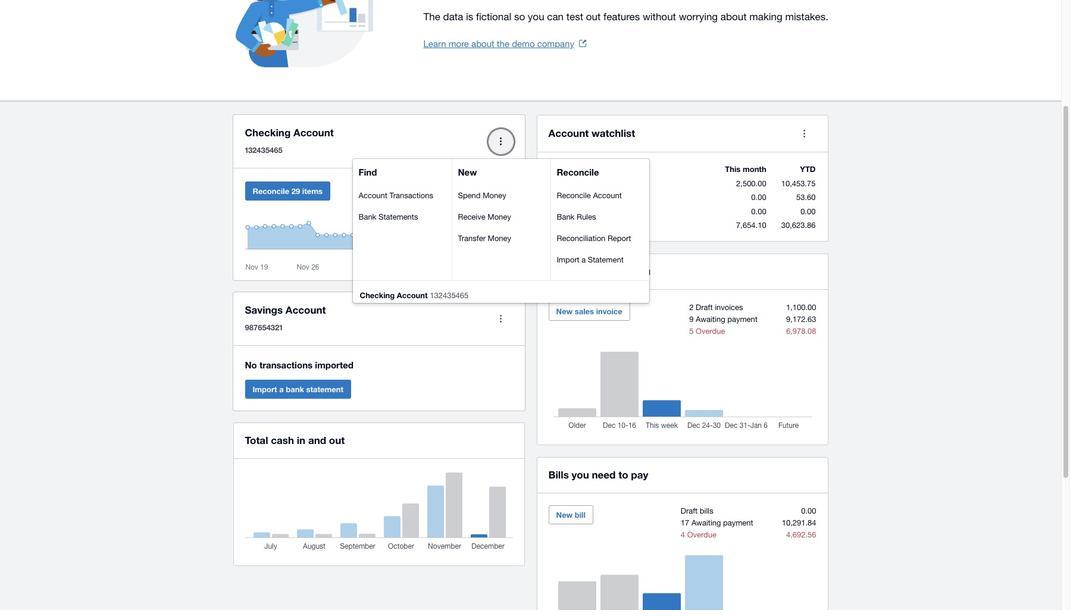 Task type: describe. For each thing, give the bounding box(es) containing it.
reconciliation report
[[557, 234, 631, 243]]

reconcile account
[[557, 191, 622, 200]]

entertainment (620) link
[[549, 193, 617, 202]]

this
[[725, 164, 741, 174]]

1 horizontal spatial you
[[572, 468, 589, 481]]

no transactions imported
[[245, 360, 354, 370]]

balance
[[406, 195, 433, 204]]

money for receive money
[[488, 212, 511, 221]]

inventory (140) link
[[549, 207, 600, 216]]

entertainment (620)
[[549, 193, 617, 202]]

without
[[643, 11, 676, 23]]

total cash in and out link
[[245, 432, 345, 449]]

mistakes.
[[785, 11, 829, 23]]

53.60
[[796, 193, 816, 202]]

need
[[592, 468, 616, 481]]

a for bank
[[279, 385, 284, 394]]

4
[[681, 530, 685, 539]]

the
[[424, 11, 440, 23]]

4,692.56
[[786, 530, 816, 539]]

cash
[[271, 434, 294, 446]]

transactions
[[390, 191, 433, 200]]

bills you need to pay link
[[549, 467, 648, 483]]

9
[[689, 315, 694, 324]]

transfer money link
[[458, 234, 511, 243]]

9 awaiting payment link
[[689, 315, 758, 324]]

bills
[[700, 507, 714, 516]]

transfer money
[[458, 234, 511, 243]]

test
[[567, 11, 583, 23]]

9 awaiting payment
[[689, 315, 758, 324]]

import a statement
[[557, 255, 624, 264]]

5 overdue
[[689, 327, 725, 336]]

features
[[604, 11, 640, 23]]

entertainment
[[549, 193, 597, 202]]

xero
[[406, 180, 422, 189]]

receive
[[458, 212, 486, 221]]

pay
[[631, 468, 648, 481]]

987654321
[[245, 323, 283, 332]]

invoices owed to you link
[[549, 263, 651, 280]]

7,654.10 link
[[736, 221, 767, 230]]

new for new
[[458, 166, 477, 177]]

new sales invoice button
[[549, 302, 630, 321]]

new bill
[[556, 510, 586, 520]]

30,623.86 link
[[781, 221, 816, 230]]

no
[[245, 360, 257, 370]]

checking for checking account
[[245, 126, 291, 139]]

balance
[[368, 180, 396, 189]]

awaiting for invoices owed to you
[[696, 315, 725, 324]]

draft bills link
[[681, 507, 714, 516]]

advertising (600) link
[[549, 179, 607, 188]]

sales (400) link
[[549, 221, 587, 230]]

2,500.00 link
[[736, 179, 767, 188]]

bank for reconcile
[[557, 212, 575, 221]]

demo
[[512, 39, 535, 49]]

import for import a statement
[[557, 255, 580, 264]]

10,291.84 link
[[782, 518, 816, 527]]

2
[[689, 303, 694, 312]]

more
[[449, 39, 469, 49]]

worrying
[[679, 11, 718, 23]]

watchlist
[[592, 127, 635, 139]]

receive money
[[458, 212, 511, 221]]

draft bills
[[681, 507, 714, 516]]

(400)
[[570, 221, 587, 230]]

0.00 for (620)
[[751, 193, 767, 202]]

items
[[302, 186, 323, 196]]

report
[[608, 234, 631, 243]]

reconciliation report link
[[557, 234, 631, 243]]

inventory (140)
[[549, 207, 600, 216]]

5
[[689, 327, 694, 336]]

0.00 link down 53.60
[[801, 207, 816, 216]]

1 vertical spatial in
[[297, 434, 305, 446]]

invoice
[[596, 307, 622, 316]]

bank statements link
[[359, 212, 418, 221]]

reconcile for reconcile account
[[557, 191, 591, 200]]

0 vertical spatial 132435465
[[245, 145, 283, 155]]

bank for find
[[359, 212, 376, 221]]

transactions
[[260, 360, 313, 370]]

17
[[681, 518, 690, 527]]

0.00 for (140)
[[751, 207, 767, 216]]

6,978.08 link
[[786, 327, 816, 336]]

and
[[308, 434, 326, 446]]

29
[[292, 186, 300, 196]]

2,500.00
[[736, 179, 767, 188]]

ytd
[[800, 164, 816, 174]]

1 manage menu toggle image from the top
[[489, 129, 513, 153]]

0 vertical spatial in
[[398, 180, 404, 189]]

4 overdue
[[681, 530, 717, 539]]

17 awaiting payment link
[[681, 518, 753, 527]]

0 vertical spatial out
[[586, 11, 601, 23]]

bank rules
[[557, 212, 596, 221]]

sales
[[549, 221, 568, 230]]

savings
[[245, 304, 283, 316]]

reconcile 29 items
[[253, 186, 323, 196]]

sales
[[575, 307, 594, 316]]

to inside invoices owed to you link
[[621, 265, 630, 277]]

fictional
[[476, 11, 511, 23]]

(dec
[[435, 195, 451, 204]]

spend
[[458, 191, 481, 200]]

month
[[743, 164, 767, 174]]

4,692.56 link
[[786, 530, 816, 539]]



Task type: vqa. For each thing, say whether or not it's contained in the screenshot.


Task type: locate. For each thing, give the bounding box(es) containing it.
0.00 link
[[751, 193, 767, 202], [751, 207, 767, 216], [801, 207, 816, 216], [801, 507, 816, 516]]

money for spend money
[[483, 191, 506, 200]]

data
[[443, 11, 463, 23]]

reconcile up advertising (600)
[[557, 166, 599, 177]]

0 vertical spatial to
[[621, 265, 630, 277]]

0.00 for bills
[[801, 507, 816, 516]]

53.60 link
[[796, 193, 816, 202]]

2 bank from the left
[[557, 212, 575, 221]]

reconcile for reconcile
[[557, 166, 599, 177]]

0.00 link down 2,500.00 in the right top of the page
[[751, 193, 767, 202]]

rules
[[577, 212, 596, 221]]

manage menu toggle image
[[489, 129, 513, 153], [489, 307, 513, 331]]

0.00 down 2,500.00 in the right top of the page
[[751, 193, 767, 202]]

invoices
[[715, 303, 743, 312]]

0 horizontal spatial in
[[297, 434, 305, 446]]

0 horizontal spatial checking
[[245, 126, 291, 139]]

0 vertical spatial new
[[458, 166, 477, 177]]

(600)
[[590, 179, 607, 188]]

spend money
[[458, 191, 506, 200]]

about left the the
[[472, 39, 495, 49]]

0.00 down 53.60
[[801, 207, 816, 216]]

0 vertical spatial statement
[[368, 195, 404, 204]]

new for new bill
[[556, 510, 573, 520]]

overdue down '9 awaiting payment'
[[696, 327, 725, 336]]

0 horizontal spatial you
[[528, 11, 544, 23]]

payment for bills you need to pay
[[723, 518, 753, 527]]

1 horizontal spatial out
[[586, 11, 601, 23]]

1 vertical spatial checking
[[360, 290, 395, 300]]

1 vertical spatial overdue
[[687, 530, 717, 539]]

0 horizontal spatial import
[[253, 385, 277, 394]]

new left sales
[[556, 307, 573, 316]]

you
[[528, 11, 544, 23], [633, 265, 651, 277], [572, 468, 589, 481]]

2 draft invoices
[[689, 303, 743, 312]]

balance in xero
[[368, 180, 422, 189]]

0 vertical spatial you
[[528, 11, 544, 23]]

0 vertical spatial a
[[582, 255, 586, 264]]

statements
[[379, 212, 418, 221]]

a left 'bank'
[[279, 385, 284, 394]]

new inside button
[[556, 307, 573, 316]]

1 vertical spatial statement
[[588, 255, 624, 264]]

new inside button
[[556, 510, 573, 520]]

10,291.84
[[782, 518, 816, 527]]

statement
[[306, 385, 344, 394]]

overdue
[[696, 327, 725, 336], [687, 530, 717, 539]]

0 vertical spatial about
[[721, 11, 747, 23]]

money for transfer money
[[488, 234, 511, 243]]

checking for checking account 132435465
[[360, 290, 395, 300]]

0.00 up 7,654.10
[[751, 207, 767, 216]]

reconcile down advertising (600) link
[[557, 191, 591, 200]]

1 vertical spatial import
[[253, 385, 277, 394]]

bank rules link
[[557, 212, 596, 221]]

0 horizontal spatial out
[[329, 434, 345, 446]]

18)
[[453, 195, 464, 204]]

new bill button
[[549, 505, 593, 524]]

so
[[514, 11, 525, 23]]

0.00 link for inventory (140)
[[751, 207, 767, 216]]

reconcile inside reconcile 29 items button
[[253, 186, 289, 196]]

0.00 link up 7,654.10
[[751, 207, 767, 216]]

reconcile
[[557, 166, 599, 177], [253, 186, 289, 196], [557, 191, 591, 200]]

in left the and
[[297, 434, 305, 446]]

1 vertical spatial awaiting
[[692, 518, 721, 527]]

in up account transactions link
[[398, 180, 404, 189]]

new left bill
[[556, 510, 573, 520]]

0.00 up 10,291.84 link
[[801, 507, 816, 516]]

person setting up the dashboard image
[[185, 0, 424, 82]]

0 vertical spatial awaiting
[[696, 315, 725, 324]]

you right bills
[[572, 468, 589, 481]]

draft up 17
[[681, 507, 698, 516]]

0 vertical spatial money
[[483, 191, 506, 200]]

this month
[[725, 164, 767, 174]]

statement balance (dec 18)
[[368, 195, 464, 204]]

inventory
[[549, 207, 581, 216]]

reconcile 29 items button
[[245, 182, 330, 201]]

0 vertical spatial overdue
[[696, 327, 725, 336]]

spend money link
[[458, 191, 506, 200]]

1 horizontal spatial statement
[[588, 255, 624, 264]]

1,100.00 link
[[786, 303, 816, 312]]

a for statement
[[582, 255, 586, 264]]

money down 1,608.77
[[488, 212, 511, 221]]

4 overdue link
[[681, 530, 717, 539]]

overdue for invoices owed to you
[[696, 327, 725, 336]]

1 vertical spatial new
[[556, 307, 573, 316]]

0 horizontal spatial statement
[[368, 195, 404, 204]]

can
[[547, 11, 564, 23]]

2 vertical spatial money
[[488, 234, 511, 243]]

import inside import a bank statement link
[[253, 385, 277, 394]]

2 vertical spatial you
[[572, 468, 589, 481]]

1,608.77
[[481, 195, 513, 204]]

1 horizontal spatial bank
[[557, 212, 575, 221]]

accounts watchlist options image
[[793, 121, 816, 145]]

1 horizontal spatial 132435465
[[430, 291, 469, 300]]

statement
[[368, 195, 404, 204], [588, 255, 624, 264]]

bill
[[575, 510, 586, 520]]

1 vertical spatial to
[[619, 468, 628, 481]]

2 vertical spatial new
[[556, 510, 573, 520]]

5 overdue link
[[689, 327, 725, 336]]

1 vertical spatial draft
[[681, 507, 698, 516]]

1 vertical spatial a
[[279, 385, 284, 394]]

total
[[245, 434, 268, 446]]

total cash in and out
[[245, 434, 345, 446]]

reconcile for reconcile 29 items
[[253, 186, 289, 196]]

0 vertical spatial import
[[557, 255, 580, 264]]

money
[[483, 191, 506, 200], [488, 212, 511, 221], [488, 234, 511, 243]]

0.00 link up 10,291.84 link
[[801, 507, 816, 516]]

company
[[537, 39, 574, 49]]

132435465
[[245, 145, 283, 155], [430, 291, 469, 300]]

reconcile left 29 at the top left of the page
[[253, 186, 289, 196]]

new sales invoice
[[556, 307, 622, 316]]

new
[[458, 166, 477, 177], [556, 307, 573, 316], [556, 510, 573, 520]]

invoices
[[549, 265, 589, 277]]

overdue right 4
[[687, 530, 717, 539]]

to right owed
[[621, 265, 630, 277]]

0 vertical spatial checking
[[245, 126, 291, 139]]

1 vertical spatial 132435465
[[430, 291, 469, 300]]

1 horizontal spatial about
[[721, 11, 747, 23]]

1 vertical spatial about
[[472, 39, 495, 49]]

a up invoices
[[582, 255, 586, 264]]

1 horizontal spatial a
[[582, 255, 586, 264]]

1 horizontal spatial in
[[398, 180, 404, 189]]

checking account 132435465
[[360, 290, 469, 300]]

learn more about the demo company
[[424, 39, 574, 49]]

the
[[497, 39, 510, 49]]

17 awaiting payment
[[681, 518, 753, 527]]

1 horizontal spatial import
[[557, 255, 580, 264]]

0 vertical spatial payment
[[728, 315, 758, 324]]

account transactions
[[359, 191, 433, 200]]

account transactions link
[[359, 191, 433, 200]]

0.00 link for draft bills
[[801, 507, 816, 516]]

statement down balance
[[368, 195, 404, 204]]

10,453.75
[[781, 179, 816, 188]]

statement up owed
[[588, 255, 624, 264]]

2 manage menu toggle image from the top
[[489, 307, 513, 331]]

find
[[359, 166, 377, 177]]

money up receive money
[[483, 191, 506, 200]]

import a bank statement
[[253, 385, 344, 394]]

about left making on the top right of the page
[[721, 11, 747, 23]]

savings account
[[245, 304, 326, 316]]

1 horizontal spatial checking
[[360, 290, 395, 300]]

bank
[[359, 212, 376, 221], [557, 212, 575, 221]]

the data is fictional so you can test out features without worrying about making mistakes.
[[424, 11, 829, 23]]

overdue for bills you need to pay
[[687, 530, 717, 539]]

to inside bills you need to pay link
[[619, 468, 628, 481]]

0 horizontal spatial about
[[472, 39, 495, 49]]

awaiting for bills you need to pay
[[692, 518, 721, 527]]

9,172.63 link
[[786, 315, 816, 324]]

money down receive money link on the top of the page
[[488, 234, 511, 243]]

new up spend
[[458, 166, 477, 177]]

about
[[721, 11, 747, 23], [472, 39, 495, 49]]

in
[[398, 180, 404, 189], [297, 434, 305, 446]]

payment for invoices owed to you
[[728, 315, 758, 324]]

learn
[[424, 39, 446, 49]]

1 bank from the left
[[359, 212, 376, 221]]

2 draft invoices link
[[689, 303, 743, 312]]

2 horizontal spatial you
[[633, 265, 651, 277]]

new for new sales invoice
[[556, 307, 573, 316]]

awaiting down bills
[[692, 518, 721, 527]]

bank statements
[[359, 212, 418, 221]]

opens in a new tab image
[[579, 40, 586, 47]]

10,453.75 link
[[781, 179, 816, 188]]

import for import a bank statement
[[253, 385, 277, 394]]

reconciliation
[[557, 234, 606, 243]]

bills you need to pay
[[549, 468, 648, 481]]

awaiting up 5 overdue "link"
[[696, 315, 725, 324]]

draft right 2
[[696, 303, 713, 312]]

transfer
[[458, 234, 486, 243]]

0.00 link for entertainment (620)
[[751, 193, 767, 202]]

0 horizontal spatial a
[[279, 385, 284, 394]]

1 vertical spatial manage menu toggle image
[[489, 307, 513, 331]]

import a statement link
[[557, 255, 624, 264]]

import up invoices
[[557, 255, 580, 264]]

0 vertical spatial draft
[[696, 303, 713, 312]]

you right owed
[[633, 265, 651, 277]]

1 vertical spatial payment
[[723, 518, 753, 527]]

out right test
[[586, 11, 601, 23]]

to left "pay"
[[619, 468, 628, 481]]

you right so
[[528, 11, 544, 23]]

import down no
[[253, 385, 277, 394]]

0 horizontal spatial 132435465
[[245, 145, 283, 155]]

0 vertical spatial manage menu toggle image
[[489, 129, 513, 153]]

out right the and
[[329, 434, 345, 446]]

132435465 inside checking account 132435465
[[430, 291, 469, 300]]

1 vertical spatial out
[[329, 434, 345, 446]]

1 vertical spatial you
[[633, 265, 651, 277]]

0 horizontal spatial bank
[[359, 212, 376, 221]]

awaiting
[[696, 315, 725, 324], [692, 518, 721, 527]]

1 vertical spatial money
[[488, 212, 511, 221]]

making
[[750, 11, 783, 23]]



